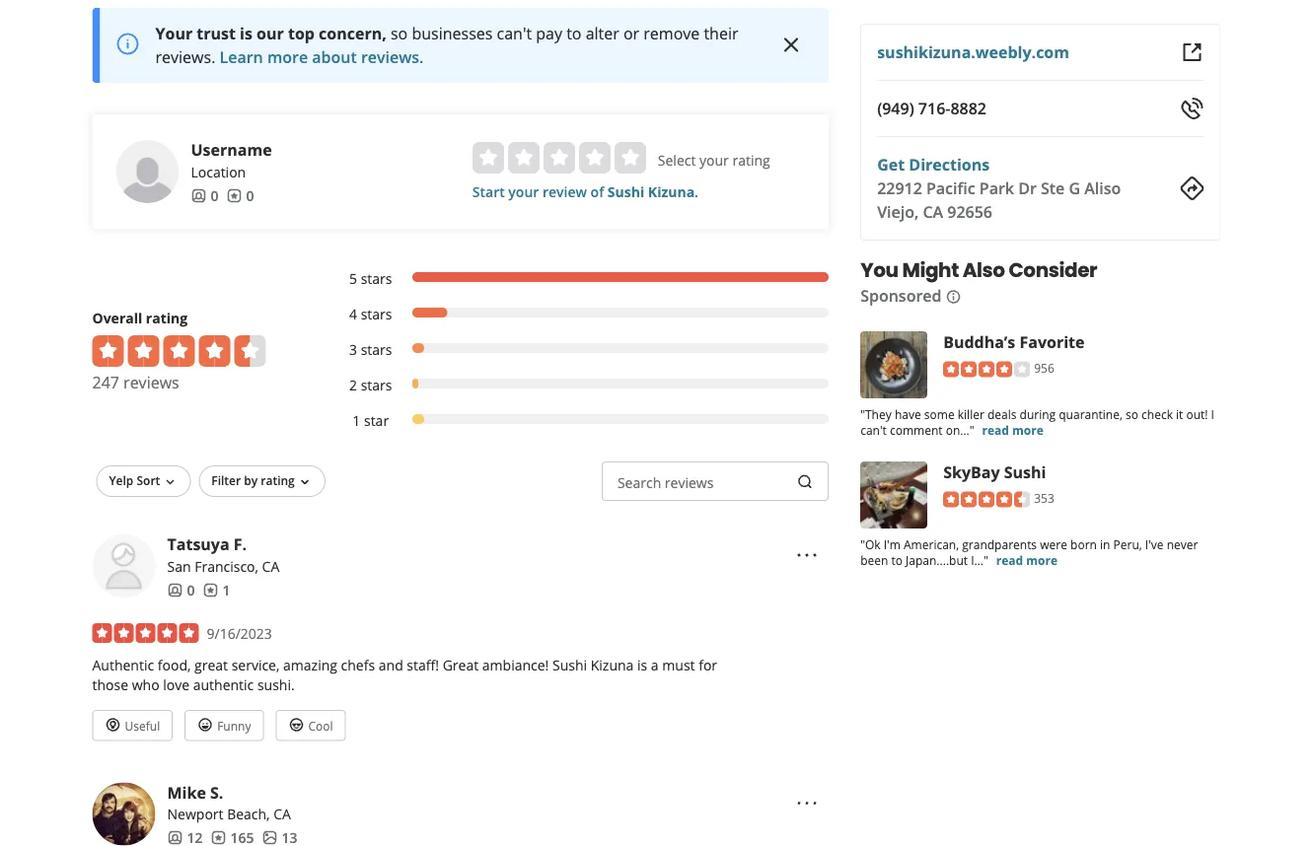 Task type: describe. For each thing, give the bounding box(es) containing it.
kizuna inside authentic food, great service, amazing chefs and staff! great ambiance! sushi kizuna is a must for those who love authentic sushi.
[[591, 656, 634, 675]]

24 directions v2 image
[[1181, 177, 1205, 200]]

park
[[980, 178, 1015, 199]]

to inside so businesses can't pay to alter or remove their reviews.
[[567, 23, 582, 44]]

killer
[[958, 406, 985, 422]]

during
[[1020, 406, 1056, 422]]

yelp sort button
[[96, 466, 191, 498]]

16 useful v2 image
[[105, 718, 121, 734]]

star
[[364, 411, 389, 430]]

more for skybay sushi
[[1027, 552, 1058, 569]]

ambiance!
[[482, 656, 549, 675]]

8882
[[951, 98, 987, 119]]

so inside so businesses can't pay to alter or remove their reviews.
[[391, 23, 408, 44]]

comment
[[890, 422, 943, 438]]

photo of mike s. image
[[92, 783, 155, 846]]

username location
[[191, 139, 272, 181]]

search reviews
[[618, 473, 714, 492]]

16 review v2 image for f.
[[203, 583, 219, 599]]

their
[[704, 23, 739, 44]]

92656
[[948, 201, 993, 223]]

also
[[963, 257, 1005, 284]]

photo of username image
[[116, 140, 179, 203]]

353
[[1035, 490, 1055, 506]]

5
[[349, 269, 357, 288]]

ca inside get directions 22912 pacific park dr ste g aliso viejo, ca 92656
[[923, 201, 944, 223]]

1 for 1
[[223, 581, 230, 600]]

american,
[[904, 536, 960, 553]]

san
[[167, 557, 191, 576]]

more for buddha's favorite
[[1013, 422, 1044, 438]]

filter reviews by 2 stars rating element
[[329, 375, 829, 395]]

a
[[651, 656, 659, 675]]

can't inside "they have some killer deals during quarantine, so check it out! i can't comment on…"
[[861, 422, 887, 438]]

1 for 1 star
[[353, 411, 361, 430]]

"ok i'm american, grandparents were born in peru, i've never been to japan....but i…"
[[861, 536, 1199, 569]]

remove
[[644, 23, 700, 44]]

ca for s.
[[274, 805, 291, 824]]

stars for 5 stars
[[361, 269, 392, 288]]

0 horizontal spatial rating
[[146, 309, 188, 327]]

buddha's
[[944, 331, 1016, 352]]

more inside info alert
[[267, 47, 308, 68]]

start
[[473, 182, 505, 201]]

skybay sushi image
[[861, 462, 928, 529]]

16 info v2 image
[[946, 289, 962, 305]]

viejo,
[[878, 201, 919, 223]]

3
[[349, 340, 357, 359]]

247 reviews
[[92, 372, 179, 394]]

consider
[[1009, 257, 1098, 284]]

reviews for search reviews
[[665, 473, 714, 492]]

0 for location
[[211, 186, 219, 205]]

16 friends v2 image for tatsuya
[[167, 583, 183, 599]]

dr
[[1019, 178, 1037, 199]]

"they have some killer deals during quarantine, so check it out! i can't comment on…"
[[861, 406, 1215, 438]]

read more for favorite
[[983, 422, 1044, 438]]

get
[[878, 154, 905, 175]]

i…"
[[971, 552, 989, 569]]

rating for filter by rating
[[261, 473, 295, 489]]

stars for 2 stars
[[361, 376, 392, 394]]

authentic food, great service, amazing chefs and staff! great ambiance! sushi kizuna is a must for those who love authentic sushi.
[[92, 656, 718, 695]]

f.
[[234, 534, 247, 555]]

love
[[163, 676, 190, 695]]

(949)
[[878, 98, 915, 119]]

yelp
[[109, 473, 134, 489]]

search image
[[798, 474, 813, 490]]

24 external link v2 image
[[1181, 40, 1205, 64]]

read more link for favorite
[[983, 422, 1044, 438]]

can't inside so businesses can't pay to alter or remove their reviews.
[[497, 23, 532, 44]]

quarantine,
[[1059, 406, 1123, 422]]

start your review of sushi kizuna .
[[473, 182, 699, 201]]

"they
[[861, 406, 892, 422]]

16 cool v2 image
[[289, 718, 305, 734]]

24 phone v2 image
[[1181, 97, 1205, 120]]

"ok
[[861, 536, 881, 553]]

16 review v2 image for location
[[227, 188, 242, 204]]

concern,
[[319, 23, 387, 44]]

5 stars
[[349, 269, 392, 288]]

skybay
[[944, 461, 1000, 483]]

4.5 star rating image for 353
[[944, 492, 1031, 508]]

useful button
[[92, 711, 173, 742]]

stars for 3 stars
[[361, 340, 392, 359]]

i
[[1212, 406, 1215, 422]]

buddha's favorite link
[[944, 331, 1085, 352]]

yelp sort
[[109, 473, 160, 489]]

great
[[194, 656, 228, 675]]

sushi.
[[258, 676, 295, 695]]

cool button
[[276, 711, 346, 742]]

read more for sushi
[[997, 552, 1058, 569]]

4 star rating image
[[944, 362, 1031, 377]]

great
[[443, 656, 479, 675]]

your for start
[[509, 182, 539, 201]]

funny button
[[185, 711, 264, 742]]

16 funny v2 image
[[198, 718, 213, 734]]

22912
[[878, 178, 923, 199]]

our
[[257, 23, 284, 44]]

to inside "ok i'm american, grandparents were born in peru, i've never been to japan....but i…"
[[892, 552, 903, 569]]

2 stars
[[349, 376, 392, 394]]

useful
[[125, 718, 160, 734]]

filter reviews by 5 stars rating element
[[329, 269, 829, 288]]

chefs
[[341, 656, 375, 675]]

location
[[191, 163, 246, 181]]

never
[[1167, 536, 1199, 553]]

reviews. inside so businesses can't pay to alter or remove their reviews.
[[155, 47, 216, 68]]

buddha's favorite
[[944, 331, 1085, 352]]

sponsored
[[861, 285, 942, 306]]

9/16/2023
[[207, 624, 272, 643]]

sort
[[137, 473, 160, 489]]

sushikizuna.weebly.com
[[878, 41, 1070, 63]]

photo of tatsuya f. image
[[92, 535, 155, 598]]

in
[[1101, 536, 1111, 553]]

16 review v2 image
[[211, 831, 227, 847]]

francisco,
[[195, 557, 259, 576]]

those
[[92, 676, 128, 695]]

cool
[[308, 718, 333, 734]]

so inside "they have some killer deals during quarantine, so check it out! i can't comment on…"
[[1126, 406, 1139, 422]]

or
[[624, 23, 640, 44]]

16 friends v2 image
[[167, 831, 183, 847]]

directions
[[909, 154, 990, 175]]

g
[[1069, 178, 1081, 199]]



Task type: vqa. For each thing, say whether or not it's contained in the screenshot.
second Slideshow element from the bottom of the page
no



Task type: locate. For each thing, give the bounding box(es) containing it.
1
[[353, 411, 361, 430], [223, 581, 230, 600]]

filter reviews by 3 stars rating element
[[329, 340, 829, 359]]

by
[[244, 473, 258, 489]]

1 vertical spatial reviews element
[[203, 581, 230, 600]]

reviews right 247 on the left top of the page
[[123, 372, 179, 394]]

0 horizontal spatial reviews
[[123, 372, 179, 394]]

info alert
[[92, 8, 829, 83]]

0 vertical spatial read more
[[983, 422, 1044, 438]]

reviews. down your
[[155, 47, 216, 68]]

mike
[[167, 782, 206, 803]]

1 horizontal spatial reviews
[[665, 473, 714, 492]]

0 horizontal spatial 0
[[187, 581, 195, 600]]

ca down pacific
[[923, 201, 944, 223]]

0 for f.
[[187, 581, 195, 600]]

reviews for 247 reviews
[[123, 372, 179, 394]]

1 vertical spatial sushi
[[1004, 461, 1047, 483]]

16 review v2 image
[[227, 188, 242, 204], [203, 583, 219, 599]]

learn
[[220, 47, 263, 68]]

0 vertical spatial 16 review v2 image
[[227, 188, 242, 204]]

ca inside mike s. newport beach, ca
[[274, 805, 291, 824]]

stars right 3
[[361, 340, 392, 359]]

2 stars from the top
[[361, 305, 392, 323]]

more left the born
[[1027, 552, 1058, 569]]

1 vertical spatial reviews
[[665, 473, 714, 492]]

24 info v2 image
[[116, 32, 140, 56]]

filter reviews by 1 star rating element
[[329, 411, 829, 431]]

peru,
[[1114, 536, 1143, 553]]

1 vertical spatial friends element
[[167, 581, 195, 600]]

on…"
[[946, 422, 975, 438]]

your trust is our top concern,
[[155, 23, 387, 44]]

0 horizontal spatial 16 review v2 image
[[203, 583, 219, 599]]

so businesses can't pay to alter or remove their reviews.
[[155, 23, 739, 68]]

None radio
[[508, 142, 540, 174], [579, 142, 611, 174], [615, 142, 646, 174], [508, 142, 540, 174], [579, 142, 611, 174], [615, 142, 646, 174]]

1 horizontal spatial reviews.
[[361, 47, 424, 68]]

0 vertical spatial 4.5 star rating image
[[92, 336, 266, 367]]

skybay sushi link
[[944, 461, 1047, 483]]

sushi inside authentic food, great service, amazing chefs and staff! great ambiance! sushi kizuna is a must for those who love authentic sushi.
[[553, 656, 587, 675]]

(no rating) image
[[473, 142, 646, 174]]

16 friends v2 image for username
[[191, 188, 207, 204]]

read for buddha's
[[983, 422, 1010, 438]]

stars right 5 at the top of page
[[361, 269, 392, 288]]

so right concern,
[[391, 23, 408, 44]]

4 stars from the top
[[361, 376, 392, 394]]

4.5 star rating image
[[92, 336, 266, 367], [944, 492, 1031, 508]]

reviews element down francisco,
[[203, 581, 230, 600]]

were
[[1041, 536, 1068, 553]]

1 vertical spatial to
[[892, 552, 903, 569]]

reviews element down beach,
[[211, 829, 254, 847]]

more down 'top'
[[267, 47, 308, 68]]

food,
[[158, 656, 191, 675]]

reviews right search
[[665, 473, 714, 492]]

stars for 4 stars
[[361, 305, 392, 323]]

0 vertical spatial ca
[[923, 201, 944, 223]]

ca right francisco,
[[262, 557, 280, 576]]

1 horizontal spatial 16 review v2 image
[[227, 188, 242, 204]]

authentic
[[193, 676, 254, 695]]

read more
[[983, 422, 1044, 438], [997, 552, 1058, 569]]

4.5 star rating image for 247 reviews
[[92, 336, 266, 367]]

get directions 22912 pacific park dr ste g aliso viejo, ca 92656
[[878, 154, 1122, 223]]

1 vertical spatial rating
[[146, 309, 188, 327]]

your right start
[[509, 182, 539, 201]]

photos element
[[262, 829, 298, 847]]

2 vertical spatial ca
[[274, 805, 291, 824]]

4 stars
[[349, 305, 392, 323]]

sushi up 353
[[1004, 461, 1047, 483]]

1 horizontal spatial can't
[[861, 422, 887, 438]]

reviews.
[[155, 47, 216, 68], [361, 47, 424, 68]]

have
[[895, 406, 922, 422]]

reviews element
[[227, 186, 254, 205], [203, 581, 230, 600], [211, 829, 254, 847]]

1 star
[[353, 411, 389, 430]]

0 vertical spatial reviews element
[[227, 186, 254, 205]]

learn more about reviews. link
[[220, 47, 424, 68]]

stars inside "element"
[[361, 376, 392, 394]]

1 horizontal spatial is
[[638, 656, 648, 675]]

ca up photos element
[[274, 805, 291, 824]]

username
[[191, 139, 272, 161]]

956
[[1035, 360, 1055, 376]]

more up skybay sushi
[[1013, 422, 1044, 438]]

reviews element for location
[[227, 186, 254, 205]]

247
[[92, 372, 119, 394]]

search
[[618, 473, 662, 492]]

sushikizuna.weebly.com link
[[878, 41, 1070, 63]]

of
[[591, 182, 604, 201]]

1 left star at the left of the page
[[353, 411, 361, 430]]

read more link for sushi
[[997, 552, 1058, 569]]

1 stars from the top
[[361, 269, 392, 288]]

0 vertical spatial to
[[567, 23, 582, 44]]

0 vertical spatial more
[[267, 47, 308, 68]]

2 vertical spatial reviews element
[[211, 829, 254, 847]]

0 down location
[[211, 186, 219, 205]]

read more up skybay sushi
[[983, 422, 1044, 438]]

16 friends v2 image down location
[[191, 188, 207, 204]]

rating element
[[473, 142, 646, 174]]

pay
[[536, 23, 563, 44]]

been
[[861, 552, 889, 569]]

rating left 16 chevron down v2 icon
[[261, 473, 295, 489]]

16 photos v2 image
[[262, 831, 278, 847]]

2 vertical spatial friends element
[[167, 829, 203, 847]]

read right on…"
[[983, 422, 1010, 438]]

tatsuya f. san francisco, ca
[[167, 534, 280, 576]]

1 vertical spatial more
[[1013, 422, 1044, 438]]

0 horizontal spatial sushi
[[553, 656, 587, 675]]

close image
[[780, 33, 804, 57]]

friends element down newport
[[167, 829, 203, 847]]

1 vertical spatial read
[[997, 552, 1024, 569]]

read right the 'i…"'
[[997, 552, 1024, 569]]

1 horizontal spatial 16 friends v2 image
[[191, 188, 207, 204]]

to right "pay"
[[567, 23, 582, 44]]

0 vertical spatial your
[[700, 151, 729, 169]]

1 horizontal spatial 4.5 star rating image
[[944, 492, 1031, 508]]

16 friends v2 image
[[191, 188, 207, 204], [167, 583, 183, 599]]

buddha's favorite image
[[861, 332, 928, 399]]

1 vertical spatial read more
[[997, 552, 1058, 569]]

0 vertical spatial 1
[[353, 411, 361, 430]]

read more link right the 'i…"'
[[997, 552, 1058, 569]]

1 down francisco,
[[223, 581, 230, 600]]

is left the our
[[240, 23, 253, 44]]

skybay sushi
[[944, 461, 1047, 483]]

ca
[[923, 201, 944, 223], [262, 557, 280, 576], [274, 805, 291, 824]]

0 vertical spatial is
[[240, 23, 253, 44]]

who
[[132, 676, 160, 695]]

newport
[[167, 805, 224, 824]]

reviews. down concern,
[[361, 47, 424, 68]]

0 vertical spatial friends element
[[191, 186, 219, 205]]

0 vertical spatial 16 friends v2 image
[[191, 188, 207, 204]]

your
[[155, 23, 193, 44]]

16 review v2 image down francisco,
[[203, 583, 219, 599]]

.
[[695, 182, 699, 201]]

reviews element for s.
[[211, 829, 254, 847]]

4.5 star rating image down overall rating
[[92, 336, 266, 367]]

is
[[240, 23, 253, 44], [638, 656, 648, 675]]

is inside info alert
[[240, 23, 253, 44]]

stars right 4 on the top left of the page
[[361, 305, 392, 323]]

0 vertical spatial sushi
[[608, 182, 645, 201]]

0 horizontal spatial reviews.
[[155, 47, 216, 68]]

1 horizontal spatial 0
[[211, 186, 219, 205]]

1 vertical spatial read more link
[[997, 552, 1058, 569]]

1 vertical spatial 16 review v2 image
[[203, 583, 219, 599]]

1 vertical spatial is
[[638, 656, 648, 675]]

friends element down san
[[167, 581, 195, 600]]

reviews element containing 0
[[227, 186, 254, 205]]

s.
[[210, 782, 223, 803]]

0 horizontal spatial is
[[240, 23, 253, 44]]

out!
[[1187, 406, 1209, 422]]

might
[[903, 257, 959, 284]]

read more right the 'i…"'
[[997, 552, 1058, 569]]

2 vertical spatial rating
[[261, 473, 295, 489]]

1 vertical spatial 1
[[223, 581, 230, 600]]

sushi
[[608, 182, 645, 201], [1004, 461, 1047, 483], [553, 656, 587, 675]]

filter
[[211, 473, 241, 489]]

0 down username location
[[246, 186, 254, 205]]

3 stars from the top
[[361, 340, 392, 359]]

reviews element for f.
[[203, 581, 230, 600]]

about
[[312, 47, 357, 68]]

reviews element down location
[[227, 186, 254, 205]]

kizuna down select
[[648, 182, 695, 201]]

you might also consider
[[861, 257, 1098, 284]]

None radio
[[473, 142, 504, 174], [544, 142, 575, 174], [473, 142, 504, 174], [544, 142, 575, 174]]

0 horizontal spatial can't
[[497, 23, 532, 44]]

0 horizontal spatial 16 friends v2 image
[[167, 583, 183, 599]]

0 vertical spatial read more link
[[983, 422, 1044, 438]]

rating for select your rating
[[733, 151, 771, 169]]

read more link up skybay sushi
[[983, 422, 1044, 438]]

born
[[1071, 536, 1097, 553]]

0 horizontal spatial 1
[[223, 581, 230, 600]]

service,
[[232, 656, 280, 675]]

2 horizontal spatial rating
[[733, 151, 771, 169]]

japan....but
[[906, 552, 968, 569]]

pacific
[[927, 178, 976, 199]]

2 vertical spatial sushi
[[553, 656, 587, 675]]

i've
[[1146, 536, 1164, 553]]

2 horizontal spatial sushi
[[1004, 461, 1047, 483]]

deals
[[988, 406, 1017, 422]]

1 vertical spatial so
[[1126, 406, 1139, 422]]

0 horizontal spatial your
[[509, 182, 539, 201]]

1 horizontal spatial sushi
[[608, 182, 645, 201]]

2 horizontal spatial 0
[[246, 186, 254, 205]]

mike s. newport beach, ca
[[167, 782, 291, 824]]

your for select
[[700, 151, 729, 169]]

sushi right ambiance!
[[553, 656, 587, 675]]

reviews element containing 1
[[203, 581, 230, 600]]

2 reviews. from the left
[[361, 47, 424, 68]]

must
[[663, 656, 695, 675]]

authentic
[[92, 656, 154, 675]]

0 horizontal spatial so
[[391, 23, 408, 44]]

1 horizontal spatial your
[[700, 151, 729, 169]]

can't
[[497, 23, 532, 44], [861, 422, 887, 438]]

0 down san
[[187, 581, 195, 600]]

2 vertical spatial more
[[1027, 552, 1058, 569]]

  text field
[[602, 462, 829, 502]]

filter by rating button
[[199, 466, 326, 498]]

0 vertical spatial reviews
[[123, 372, 179, 394]]

1 vertical spatial kizuna
[[591, 656, 634, 675]]

1 vertical spatial your
[[509, 182, 539, 201]]

stars right 2
[[361, 376, 392, 394]]

amazing
[[283, 656, 338, 675]]

ca inside tatsuya f. san francisco, ca
[[262, 557, 280, 576]]

review
[[543, 182, 587, 201]]

friends element for username
[[191, 186, 219, 205]]

1 vertical spatial can't
[[861, 422, 887, 438]]

0 vertical spatial kizuna
[[648, 182, 695, 201]]

0 horizontal spatial to
[[567, 23, 582, 44]]

trust
[[197, 23, 236, 44]]

can't left the have
[[861, 422, 887, 438]]

to right been
[[892, 552, 903, 569]]

16 chevron down v2 image
[[297, 475, 313, 491]]

16 chevron down v2 image
[[162, 475, 178, 491]]

(949) 716-8882
[[878, 98, 987, 119]]

ca for f.
[[262, 557, 280, 576]]

1 vertical spatial 16 friends v2 image
[[167, 583, 183, 599]]

1 horizontal spatial to
[[892, 552, 903, 569]]

rating right "overall"
[[146, 309, 188, 327]]

rating right select
[[733, 151, 771, 169]]

friends element for tatsuya
[[167, 581, 195, 600]]

sushi right "of"
[[608, 182, 645, 201]]

beach,
[[227, 805, 270, 824]]

is left a
[[638, 656, 648, 675]]

so left the check
[[1126, 406, 1139, 422]]

0 vertical spatial can't
[[497, 23, 532, 44]]

1 reviews. from the left
[[155, 47, 216, 68]]

read for skybay
[[997, 552, 1024, 569]]

4.5 star rating image down skybay sushi
[[944, 492, 1031, 508]]

is inside authentic food, great service, amazing chefs and staff! great ambiance! sushi kizuna is a must for those who love authentic sushi.
[[638, 656, 648, 675]]

your
[[700, 151, 729, 169], [509, 182, 539, 201]]

some
[[925, 406, 955, 422]]

1 vertical spatial 4.5 star rating image
[[944, 492, 1031, 508]]

716-
[[919, 98, 951, 119]]

0 vertical spatial read
[[983, 422, 1010, 438]]

16 review v2 image down location
[[227, 188, 242, 204]]

5 star rating image
[[92, 624, 199, 644]]

0 horizontal spatial kizuna
[[591, 656, 634, 675]]

kizuna left a
[[591, 656, 634, 675]]

1 vertical spatial ca
[[262, 557, 280, 576]]

1 horizontal spatial 1
[[353, 411, 361, 430]]

1 horizontal spatial kizuna
[[648, 182, 695, 201]]

overall rating
[[92, 309, 188, 327]]

friends element for mike
[[167, 829, 203, 847]]

0 horizontal spatial 4.5 star rating image
[[92, 336, 266, 367]]

top
[[288, 23, 315, 44]]

0 vertical spatial so
[[391, 23, 408, 44]]

friends element
[[191, 186, 219, 205], [167, 581, 195, 600], [167, 829, 203, 847]]

friends element down location
[[191, 186, 219, 205]]

i'm
[[884, 536, 901, 553]]

and
[[379, 656, 403, 675]]

16 friends v2 image down san
[[167, 583, 183, 599]]

1 horizontal spatial so
[[1126, 406, 1139, 422]]

ste
[[1041, 178, 1065, 199]]

4
[[349, 305, 357, 323]]

0 vertical spatial rating
[[733, 151, 771, 169]]

2
[[349, 376, 357, 394]]

select
[[658, 151, 696, 169]]

your right select
[[700, 151, 729, 169]]

3 stars
[[349, 340, 392, 359]]

1 horizontal spatial rating
[[261, 473, 295, 489]]

so
[[391, 23, 408, 44], [1126, 406, 1139, 422]]

learn more about reviews.
[[220, 47, 424, 68]]

filter reviews by 4 stars rating element
[[329, 304, 829, 324]]

rating inside "filter by rating" popup button
[[261, 473, 295, 489]]

can't left "pay"
[[497, 23, 532, 44]]



